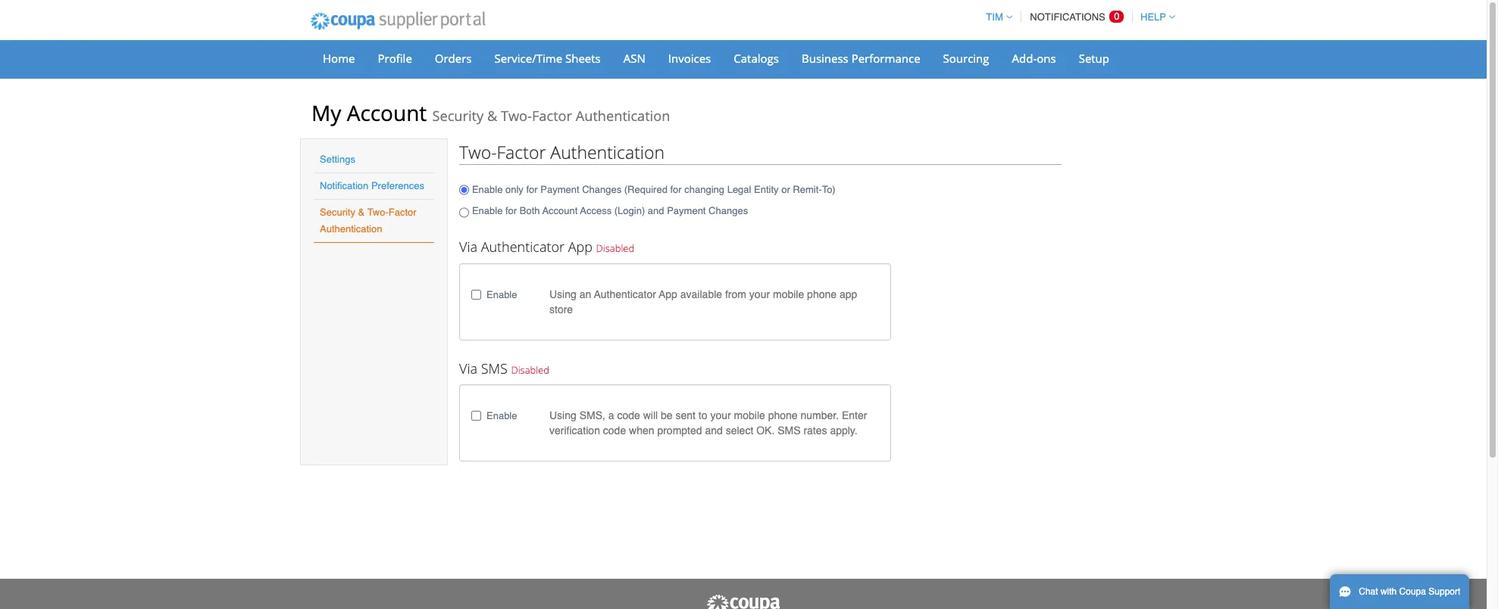 Task type: describe. For each thing, give the bounding box(es) containing it.
factor inside my account security & two-factor authentication
[[532, 107, 572, 125]]

sourcing link
[[933, 47, 999, 70]]

app inside using an authenticator app available from your mobile phone app store
[[659, 288, 677, 301]]

via authenticator app disabled
[[459, 238, 634, 256]]

or
[[781, 184, 790, 195]]

setup link
[[1069, 47, 1119, 70]]

support
[[1429, 587, 1460, 598]]

invoices
[[668, 51, 711, 66]]

catalogs link
[[724, 47, 789, 70]]

sent
[[676, 410, 696, 422]]

& inside security & two-factor authentication
[[358, 207, 365, 218]]

notification preferences
[[320, 180, 424, 192]]

help
[[1140, 11, 1166, 23]]

using for using sms, a code will be sent to your mobile phone number. enter verification code when prompted and select ok. sms rates apply.
[[549, 410, 576, 422]]

orders link
[[425, 47, 482, 70]]

access
[[580, 205, 612, 216]]

using for using an authenticator app available from your mobile phone app store
[[549, 288, 576, 301]]

home
[[323, 51, 355, 66]]

my
[[311, 99, 341, 127]]

0 horizontal spatial app
[[568, 238, 592, 256]]

legal
[[727, 184, 751, 195]]

asn link
[[614, 47, 655, 70]]

to)
[[822, 184, 836, 195]]

remit-
[[793, 184, 822, 195]]

service/time sheets
[[494, 51, 601, 66]]

an
[[579, 288, 591, 301]]

my account security & two-factor authentication
[[311, 99, 670, 127]]

rates
[[803, 425, 827, 438]]

sms,
[[579, 410, 605, 422]]

orders
[[435, 51, 472, 66]]

notifications 0
[[1030, 11, 1120, 23]]

notification preferences link
[[320, 180, 424, 192]]

& inside my account security & two-factor authentication
[[487, 107, 497, 125]]

sms inside using sms, a code will be sent to your mobile phone number. enter verification code when prompted and select ok. sms rates apply.
[[778, 425, 801, 438]]

app
[[839, 288, 857, 301]]

available
[[680, 288, 722, 301]]

Enable for Both Account Access (Login) and Payment Changes radio
[[459, 203, 469, 223]]

add-ons link
[[1002, 47, 1066, 70]]

service/time
[[494, 51, 562, 66]]

0 horizontal spatial sms
[[481, 360, 508, 378]]

0 horizontal spatial for
[[505, 205, 517, 216]]

settings
[[320, 154, 355, 165]]

0
[[1114, 11, 1120, 22]]

1 horizontal spatial account
[[542, 205, 578, 216]]

factor inside security & two-factor authentication
[[389, 207, 416, 218]]

tim link
[[979, 11, 1012, 23]]

1 horizontal spatial changes
[[709, 205, 748, 216]]

coupa
[[1399, 587, 1426, 598]]

navigation containing notifications 0
[[979, 2, 1175, 32]]

entity
[[754, 184, 779, 195]]

number.
[[801, 410, 839, 422]]

security & two-factor authentication link
[[320, 207, 416, 235]]

ok.
[[756, 425, 775, 438]]

disabled inside via authenticator app disabled
[[596, 242, 634, 255]]

via for via sms
[[459, 360, 477, 378]]

business
[[802, 51, 848, 66]]

both
[[520, 205, 540, 216]]

two- inside my account security & two-factor authentication
[[501, 107, 532, 125]]

apply.
[[830, 425, 858, 438]]

authenticator inside using an authenticator app available from your mobile phone app store
[[594, 288, 656, 301]]

setup
[[1079, 51, 1109, 66]]

sourcing
[[943, 51, 989, 66]]

to
[[699, 410, 707, 422]]

notifications
[[1030, 11, 1105, 23]]

with
[[1381, 587, 1397, 598]]

settings link
[[320, 154, 355, 165]]

business performance
[[802, 51, 920, 66]]

enable right enable only for payment changes (required for changing legal entity or remit-to) radio
[[472, 184, 503, 195]]

invoices link
[[658, 47, 721, 70]]

add-ons
[[1012, 51, 1056, 66]]



Task type: locate. For each thing, give the bounding box(es) containing it.
using an authenticator app available from your mobile phone app store
[[549, 288, 857, 316]]

1 horizontal spatial mobile
[[773, 288, 804, 301]]

0 horizontal spatial phone
[[768, 410, 798, 422]]

coupa supplier portal image
[[300, 2, 495, 40], [705, 595, 781, 610]]

enable for both account access (login) and payment changes
[[472, 205, 748, 216]]

your right from
[[749, 288, 770, 301]]

disabled inside via sms disabled
[[511, 363, 549, 377]]

verification
[[549, 425, 600, 438]]

phone inside using an authenticator app available from your mobile phone app store
[[807, 288, 837, 301]]

factor up only
[[497, 140, 546, 164]]

0 vertical spatial account
[[347, 99, 427, 127]]

0 horizontal spatial payment
[[540, 184, 579, 195]]

authenticator right an
[[594, 288, 656, 301]]

0 horizontal spatial &
[[358, 207, 365, 218]]

2 vertical spatial authentication
[[320, 224, 382, 235]]

(login)
[[614, 205, 645, 216]]

1 horizontal spatial &
[[487, 107, 497, 125]]

using sms, a code will be sent to your mobile phone number. enter verification code when prompted and select ok. sms rates apply.
[[549, 410, 867, 438]]

changes
[[582, 184, 621, 195], [709, 205, 748, 216]]

for right only
[[526, 184, 538, 195]]

store
[[549, 304, 573, 316]]

chat
[[1359, 587, 1378, 598]]

security down orders
[[432, 107, 484, 125]]

1 horizontal spatial and
[[705, 425, 723, 438]]

using up verification on the bottom
[[549, 410, 576, 422]]

enable down via sms disabled
[[486, 411, 517, 422]]

enable down via authenticator app disabled
[[486, 289, 517, 301]]

two- down notification preferences
[[367, 207, 389, 218]]

changes down legal
[[709, 205, 748, 216]]

1 vertical spatial two-
[[459, 140, 497, 164]]

2 horizontal spatial two-
[[501, 107, 532, 125]]

from
[[725, 288, 746, 301]]

& down service/time
[[487, 107, 497, 125]]

1 horizontal spatial payment
[[667, 205, 706, 216]]

1 vertical spatial authentication
[[550, 140, 665, 164]]

enable only for payment changes (required for changing legal entity or remit-to)
[[472, 184, 836, 195]]

0 vertical spatial &
[[487, 107, 497, 125]]

authentication down 'asn' link
[[576, 107, 670, 125]]

using
[[549, 288, 576, 301], [549, 410, 576, 422]]

1 horizontal spatial security
[[432, 107, 484, 125]]

1 vertical spatial factor
[[497, 140, 546, 164]]

account down profile
[[347, 99, 427, 127]]

0 horizontal spatial two-
[[367, 207, 389, 218]]

0 vertical spatial payment
[[540, 184, 579, 195]]

two- up enable only for payment changes (required for changing legal entity or remit-to) radio
[[459, 140, 497, 164]]

0 vertical spatial sms
[[481, 360, 508, 378]]

notification
[[320, 180, 368, 192]]

and down enable only for payment changes (required for changing legal entity or remit-to)
[[648, 205, 664, 216]]

a
[[608, 410, 614, 422]]

authenticator down both
[[481, 238, 565, 256]]

factor up two-factor authentication
[[532, 107, 572, 125]]

1 vertical spatial phone
[[768, 410, 798, 422]]

1 horizontal spatial for
[[526, 184, 538, 195]]

0 horizontal spatial security
[[320, 207, 355, 218]]

mobile inside using sms, a code will be sent to your mobile phone number. enter verification code when prompted and select ok. sms rates apply.
[[734, 410, 765, 422]]

for left both
[[505, 205, 517, 216]]

0 vertical spatial authenticator
[[481, 238, 565, 256]]

app down access
[[568, 238, 592, 256]]

1 horizontal spatial phone
[[807, 288, 837, 301]]

preferences
[[371, 180, 424, 192]]

select
[[726, 425, 753, 438]]

asn
[[623, 51, 645, 66]]

0 horizontal spatial disabled
[[511, 363, 549, 377]]

None checkbox
[[471, 290, 481, 300]]

0 vertical spatial via
[[459, 238, 477, 256]]

navigation
[[979, 2, 1175, 32]]

0 vertical spatial security
[[432, 107, 484, 125]]

0 horizontal spatial and
[[648, 205, 664, 216]]

2 using from the top
[[549, 410, 576, 422]]

0 vertical spatial disabled
[[596, 242, 634, 255]]

for
[[526, 184, 538, 195], [670, 184, 682, 195], [505, 205, 517, 216]]

0 vertical spatial and
[[648, 205, 664, 216]]

1 vertical spatial security
[[320, 207, 355, 218]]

using up store
[[549, 288, 576, 301]]

two- up two-factor authentication
[[501, 107, 532, 125]]

1 vertical spatial sms
[[778, 425, 801, 438]]

1 horizontal spatial disabled
[[596, 242, 634, 255]]

will
[[643, 410, 658, 422]]

changes up access
[[582, 184, 621, 195]]

None checkbox
[[471, 412, 481, 422]]

0 vertical spatial factor
[[532, 107, 572, 125]]

app left available
[[659, 288, 677, 301]]

factor
[[532, 107, 572, 125], [497, 140, 546, 164], [389, 207, 416, 218]]

phone inside using sms, a code will be sent to your mobile phone number. enter verification code when prompted and select ok. sms rates apply.
[[768, 410, 798, 422]]

mobile up select
[[734, 410, 765, 422]]

authentication up (required
[[550, 140, 665, 164]]

and inside using sms, a code will be sent to your mobile phone number. enter verification code when prompted and select ok. sms rates apply.
[[705, 425, 723, 438]]

0 vertical spatial code
[[617, 410, 640, 422]]

authentication inside my account security & two-factor authentication
[[576, 107, 670, 125]]

0 vertical spatial mobile
[[773, 288, 804, 301]]

1 horizontal spatial two-
[[459, 140, 497, 164]]

account
[[347, 99, 427, 127], [542, 205, 578, 216]]

1 vertical spatial coupa supplier portal image
[[705, 595, 781, 610]]

(required
[[624, 184, 667, 195]]

1 vertical spatial via
[[459, 360, 477, 378]]

payment
[[540, 184, 579, 195], [667, 205, 706, 216]]

via sms disabled
[[459, 360, 549, 378]]

via
[[459, 238, 477, 256], [459, 360, 477, 378]]

your right to
[[710, 410, 731, 422]]

two-factor authentication
[[459, 140, 665, 164]]

business performance link
[[792, 47, 930, 70]]

payment down two-factor authentication
[[540, 184, 579, 195]]

enable right enable for both account access (login) and payment changes radio
[[472, 205, 503, 216]]

only
[[505, 184, 523, 195]]

1 using from the top
[[549, 288, 576, 301]]

performance
[[851, 51, 920, 66]]

disabled
[[596, 242, 634, 255], [511, 363, 549, 377]]

be
[[661, 410, 673, 422]]

0 horizontal spatial coupa supplier portal image
[[300, 2, 495, 40]]

when
[[629, 425, 654, 438]]

catalogs
[[734, 51, 779, 66]]

0 horizontal spatial account
[[347, 99, 427, 127]]

2 horizontal spatial for
[[670, 184, 682, 195]]

account right both
[[542, 205, 578, 216]]

tim
[[986, 11, 1003, 23]]

sheets
[[565, 51, 601, 66]]

factor down "preferences"
[[389, 207, 416, 218]]

& down notification preferences
[[358, 207, 365, 218]]

&
[[487, 107, 497, 125], [358, 207, 365, 218]]

enable
[[472, 184, 503, 195], [472, 205, 503, 216], [486, 289, 517, 301], [486, 411, 517, 422]]

authentication down notification
[[320, 224, 382, 235]]

0 vertical spatial two-
[[501, 107, 532, 125]]

disabled down store
[[511, 363, 549, 377]]

0 horizontal spatial your
[[710, 410, 731, 422]]

chat with coupa support button
[[1330, 575, 1469, 610]]

mobile
[[773, 288, 804, 301], [734, 410, 765, 422]]

2 via from the top
[[459, 360, 477, 378]]

0 vertical spatial your
[[749, 288, 770, 301]]

security
[[432, 107, 484, 125], [320, 207, 355, 218]]

disabled down enable for both account access (login) and payment changes
[[596, 242, 634, 255]]

1 vertical spatial mobile
[[734, 410, 765, 422]]

1 vertical spatial app
[[659, 288, 677, 301]]

0 vertical spatial app
[[568, 238, 592, 256]]

0 vertical spatial authentication
[[576, 107, 670, 125]]

0 vertical spatial changes
[[582, 184, 621, 195]]

using inside using an authenticator app available from your mobile phone app store
[[549, 288, 576, 301]]

and down to
[[705, 425, 723, 438]]

your inside using an authenticator app available from your mobile phone app store
[[749, 288, 770, 301]]

prompted
[[657, 425, 702, 438]]

security & two-factor authentication
[[320, 207, 416, 235]]

add-
[[1012, 51, 1037, 66]]

1 horizontal spatial your
[[749, 288, 770, 301]]

security inside my account security & two-factor authentication
[[432, 107, 484, 125]]

1 vertical spatial changes
[[709, 205, 748, 216]]

code
[[617, 410, 640, 422], [603, 425, 626, 438]]

sms
[[481, 360, 508, 378], [778, 425, 801, 438]]

1 horizontal spatial coupa supplier portal image
[[705, 595, 781, 610]]

0 horizontal spatial authenticator
[[481, 238, 565, 256]]

1 horizontal spatial sms
[[778, 425, 801, 438]]

0 vertical spatial coupa supplier portal image
[[300, 2, 495, 40]]

0 vertical spatial using
[[549, 288, 576, 301]]

your
[[749, 288, 770, 301], [710, 410, 731, 422]]

0 vertical spatial phone
[[807, 288, 837, 301]]

for left changing
[[670, 184, 682, 195]]

1 vertical spatial account
[[542, 205, 578, 216]]

enter
[[842, 410, 867, 422]]

payment down changing
[[667, 205, 706, 216]]

security down notification
[[320, 207, 355, 218]]

help link
[[1134, 11, 1175, 23]]

2 vertical spatial factor
[[389, 207, 416, 218]]

1 vertical spatial authenticator
[[594, 288, 656, 301]]

2 vertical spatial two-
[[367, 207, 389, 218]]

app
[[568, 238, 592, 256], [659, 288, 677, 301]]

1 vertical spatial code
[[603, 425, 626, 438]]

mobile right from
[[773, 288, 804, 301]]

security inside security & two-factor authentication
[[320, 207, 355, 218]]

your inside using sms, a code will be sent to your mobile phone number. enter verification code when prompted and select ok. sms rates apply.
[[710, 410, 731, 422]]

service/time sheets link
[[485, 47, 611, 70]]

authentication inside security & two-factor authentication
[[320, 224, 382, 235]]

code down a
[[603, 425, 626, 438]]

1 horizontal spatial authenticator
[[594, 288, 656, 301]]

ons
[[1037, 51, 1056, 66]]

home link
[[313, 47, 365, 70]]

1 via from the top
[[459, 238, 477, 256]]

mobile inside using an authenticator app available from your mobile phone app store
[[773, 288, 804, 301]]

authenticator
[[481, 238, 565, 256], [594, 288, 656, 301]]

1 vertical spatial payment
[[667, 205, 706, 216]]

code right a
[[617, 410, 640, 422]]

1 vertical spatial your
[[710, 410, 731, 422]]

0 horizontal spatial changes
[[582, 184, 621, 195]]

1 horizontal spatial app
[[659, 288, 677, 301]]

chat with coupa support
[[1359, 587, 1460, 598]]

0 horizontal spatial mobile
[[734, 410, 765, 422]]

profile link
[[368, 47, 422, 70]]

1 vertical spatial and
[[705, 425, 723, 438]]

1 vertical spatial using
[[549, 410, 576, 422]]

and
[[648, 205, 664, 216], [705, 425, 723, 438]]

via for via authenticator app
[[459, 238, 477, 256]]

1 vertical spatial &
[[358, 207, 365, 218]]

phone left app
[[807, 288, 837, 301]]

profile
[[378, 51, 412, 66]]

two- inside security & two-factor authentication
[[367, 207, 389, 218]]

1 vertical spatial disabled
[[511, 363, 549, 377]]

changing
[[684, 184, 724, 195]]

Enable only for Payment Changes (Required for changing Legal Entity or Remit-To) radio
[[459, 180, 469, 200]]

phone up ok.
[[768, 410, 798, 422]]

using inside using sms, a code will be sent to your mobile phone number. enter verification code when prompted and select ok. sms rates apply.
[[549, 410, 576, 422]]



Task type: vqa. For each thing, say whether or not it's contained in the screenshot.
My Account Security & Two-Factor Authentication on the top of page
yes



